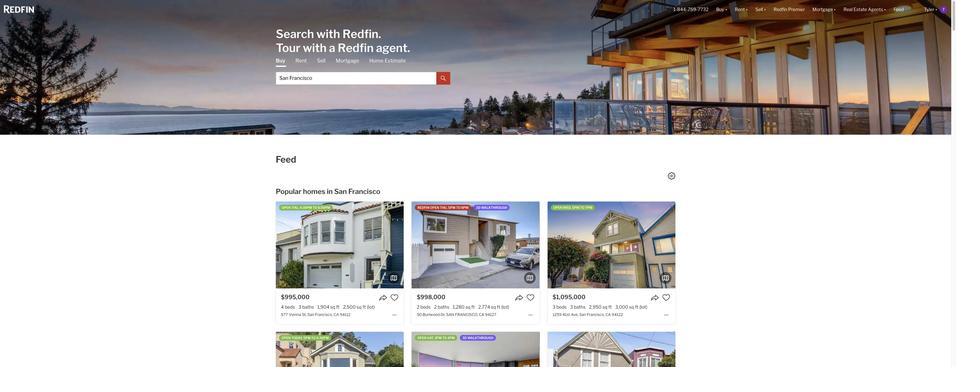 Task type: locate. For each thing, give the bounding box(es) containing it.
walkthrough down "94127"
[[468, 337, 494, 340]]

3,000 sq ft (lot)
[[616, 305, 648, 310]]

sq right the 1,904
[[331, 305, 336, 310]]

1 favorite button checkbox from the left
[[391, 294, 399, 302]]

1 horizontal spatial feed
[[895, 7, 905, 12]]

2 horizontal spatial beds
[[557, 305, 567, 310]]

francisco, down 2,950
[[587, 313, 605, 317]]

ft up '94122'
[[609, 305, 612, 310]]

2 3 from the left
[[553, 305, 556, 310]]

1 horizontal spatial rent
[[736, 7, 746, 12]]

0 horizontal spatial 3d
[[463, 337, 467, 340]]

0 horizontal spatial 2
[[417, 305, 420, 310]]

ft up francisco,
[[472, 305, 475, 310]]

sq up "94127"
[[491, 305, 496, 310]]

open sat, 2pm to 4pm
[[418, 337, 455, 340]]

rent
[[736, 7, 746, 12], [296, 58, 307, 64]]

2 up burlwood
[[434, 305, 437, 310]]

ca for $1,095,000
[[606, 313, 611, 317]]

open left today,
[[282, 337, 291, 340]]

0 horizontal spatial mortgage
[[336, 58, 359, 64]]

to
[[313, 206, 317, 210], [456, 206, 461, 210], [581, 206, 585, 210], [312, 337, 316, 340], [443, 337, 447, 340]]

beds up burlwood
[[421, 305, 431, 310]]

estimate
[[385, 58, 406, 64]]

3 ca from the left
[[606, 313, 611, 317]]

1 sq from the left
[[331, 305, 336, 310]]

2 horizontal spatial ca
[[606, 313, 611, 317]]

open right redfin
[[430, 206, 440, 210]]

2 up 50
[[417, 305, 420, 310]]

tyler ▾
[[925, 7, 938, 12]]

2 photo of 360 cumberland st, san francisco, ca 94114 image from the left
[[412, 332, 540, 368]]

3d right 8pm
[[477, 206, 481, 210]]

1 ▾ from the left
[[726, 7, 728, 12]]

0 vertical spatial mortgage
[[813, 7, 834, 12]]

2 ft from the left
[[363, 305, 366, 310]]

to left 7pm
[[581, 206, 585, 210]]

agents
[[869, 7, 884, 12]]

1 vertical spatial walkthrough
[[468, 337, 494, 340]]

thu, left 4:30pm
[[292, 206, 299, 210]]

3d for redfin open thu, 5pm to 8pm
[[477, 206, 481, 210]]

2 (lot) from the left
[[502, 305, 510, 310]]

homes
[[303, 188, 326, 196]]

0 vertical spatial walkthrough
[[482, 206, 508, 210]]

redfin open thu, 5pm to 8pm
[[418, 206, 469, 210]]

2 horizontal spatial 3
[[571, 305, 573, 310]]

1 beds from the left
[[285, 305, 295, 310]]

walkthrough right 8pm
[[482, 206, 508, 210]]

beds up the 1259
[[557, 305, 567, 310]]

mortgage left real
[[813, 7, 834, 12]]

2 for 2 beds
[[417, 305, 420, 310]]

0 vertical spatial sell
[[756, 7, 764, 12]]

▾ inside buy ▾ dropdown button
[[726, 7, 728, 12]]

mortgage
[[813, 7, 834, 12], [336, 58, 359, 64]]

1 vertical spatial sell
[[317, 58, 326, 64]]

0 horizontal spatial favorite button checkbox
[[391, 294, 399, 302]]

ca for $995,000
[[334, 313, 339, 317]]

3 favorite button checkbox from the left
[[663, 294, 671, 302]]

ca
[[334, 313, 339, 317], [479, 313, 485, 317], [606, 313, 611, 317]]

94112
[[340, 313, 351, 317]]

City, Address, School, Agent, ZIP search field
[[276, 72, 437, 85]]

▾ for rent ▾
[[747, 7, 749, 12]]

2 ▾ from the left
[[747, 7, 749, 12]]

1 horizontal spatial buy
[[717, 7, 725, 12]]

3 3 from the left
[[571, 305, 573, 310]]

1 (lot) from the left
[[367, 305, 375, 310]]

1 francisco, from the left
[[315, 313, 333, 317]]

ft right 3,000
[[636, 305, 639, 310]]

buy for buy ▾
[[717, 7, 725, 12]]

6 ft from the left
[[636, 305, 639, 310]]

2 photo of 50 burlwood dr, san francisco, ca 94127 image from the left
[[412, 202, 540, 289]]

photo of 114 granville way, san francisco, ca 94127 image
[[148, 332, 276, 368], [276, 332, 404, 368], [404, 332, 532, 368]]

(lot) right 2,774
[[502, 305, 510, 310]]

0 horizontal spatial ca
[[334, 313, 339, 317]]

1 horizontal spatial sell
[[756, 7, 764, 12]]

0 horizontal spatial rent
[[296, 58, 307, 64]]

$1,095,000
[[553, 294, 586, 301]]

mortgage for mortgage
[[336, 58, 359, 64]]

3 for $995,000
[[299, 305, 302, 310]]

0 horizontal spatial thu,
[[292, 206, 299, 210]]

ft for 2,500 sq ft (lot)
[[363, 305, 366, 310]]

1 photo of 360 cumberland st, san francisco, ca 94114 image from the left
[[284, 332, 412, 368]]

redfin left premier at the top of page
[[774, 7, 788, 12]]

0 vertical spatial 6:30pm
[[318, 206, 330, 210]]

0 horizontal spatial (lot)
[[367, 305, 375, 310]]

favorite button image for $1,095,000
[[663, 294, 671, 302]]

0 horizontal spatial san
[[308, 313, 314, 317]]

0 vertical spatial rent
[[736, 7, 746, 12]]

ft
[[336, 305, 340, 310], [363, 305, 366, 310], [472, 305, 475, 310], [497, 305, 501, 310], [609, 305, 612, 310], [636, 305, 639, 310]]

1 vertical spatial buy
[[276, 58, 286, 64]]

ca down 2,774
[[479, 313, 485, 317]]

buy for buy
[[276, 58, 286, 64]]

1 horizontal spatial thu,
[[440, 206, 448, 210]]

photo of 1259 41st ave, san francisco, ca 94122 image
[[420, 202, 548, 289], [548, 202, 676, 289], [676, 202, 804, 289]]

sell right rent link
[[317, 58, 326, 64]]

buy down tour
[[276, 58, 286, 64]]

beds for $995,000
[[285, 305, 295, 310]]

4 sq from the left
[[491, 305, 496, 310]]

estate
[[854, 7, 868, 12]]

to right 4:30pm
[[313, 206, 317, 210]]

3 beds from the left
[[557, 305, 567, 310]]

3
[[299, 305, 302, 310], [553, 305, 556, 310], [571, 305, 573, 310]]

0 horizontal spatial 3
[[299, 305, 302, 310]]

2 favorite button checkbox from the left
[[527, 294, 535, 302]]

open for open wed, 5pm to 7pm
[[554, 206, 563, 210]]

1 horizontal spatial 3
[[553, 305, 556, 310]]

3 photo of 577 vienna st, san francisco, ca 94112 image from the left
[[404, 202, 532, 289]]

7pm
[[586, 206, 593, 210]]

7732
[[698, 7, 709, 12]]

3 baths for $1,095,000
[[571, 305, 586, 310]]

1 horizontal spatial ca
[[479, 313, 485, 317]]

sell for sell
[[317, 58, 326, 64]]

844-
[[678, 7, 688, 12]]

san for ave,
[[580, 313, 587, 317]]

2,774 sq ft (lot)
[[479, 305, 510, 310]]

buy inside tab list
[[276, 58, 286, 64]]

577 vienna st, san francisco, ca 94112
[[281, 313, 351, 317]]

open left sat,
[[418, 337, 427, 340]]

94122
[[612, 313, 624, 317]]

baths
[[303, 305, 314, 310], [438, 305, 450, 310], [574, 305, 586, 310]]

0 vertical spatial 3d walkthrough
[[477, 206, 508, 210]]

0 vertical spatial feed
[[895, 7, 905, 12]]

6:30pm down "577 vienna st, san francisco, ca 94112"
[[317, 337, 329, 340]]

ca for $998,000
[[479, 313, 485, 317]]

1 horizontal spatial francisco,
[[587, 313, 605, 317]]

sell
[[756, 7, 764, 12], [317, 58, 326, 64]]

▾ inside mortgage ▾ dropdown button
[[835, 7, 837, 12]]

real estate agents ▾
[[844, 7, 887, 12]]

3 photo of 50 burlwood dr, san francisco, ca 94127 image from the left
[[540, 202, 668, 289]]

0 horizontal spatial beds
[[285, 305, 295, 310]]

0 horizontal spatial 5pm
[[304, 337, 311, 340]]

photo of 2592 san jose, san francisco, ca 94112 image
[[420, 332, 548, 368], [548, 332, 676, 368], [676, 332, 804, 368]]

▾ inside rent ▾ dropdown button
[[747, 7, 749, 12]]

▾ left sell ▾
[[747, 7, 749, 12]]

1 horizontal spatial (lot)
[[502, 305, 510, 310]]

1 horizontal spatial 5pm
[[448, 206, 456, 210]]

1 horizontal spatial 2
[[434, 305, 437, 310]]

san right in on the left of the page
[[335, 188, 347, 196]]

francisco, for $995,000
[[315, 313, 333, 317]]

beds
[[285, 305, 295, 310], [421, 305, 431, 310], [557, 305, 567, 310]]

san right st,
[[308, 313, 314, 317]]

ft right 2,774
[[497, 305, 501, 310]]

4 beds
[[281, 305, 295, 310]]

5 ▾ from the left
[[885, 7, 887, 12]]

3d walkthrough right 8pm
[[477, 206, 508, 210]]

3 sq from the left
[[466, 305, 471, 310]]

francisco, down the 1,904
[[315, 313, 333, 317]]

3 up vienna
[[299, 305, 302, 310]]

5pm for open wed, 5pm to 7pm
[[573, 206, 580, 210]]

mortgage up 'city, address, school, agent, zip' search field
[[336, 58, 359, 64]]

▾ left real
[[835, 7, 837, 12]]

open left "wed,"
[[554, 206, 563, 210]]

2 ca from the left
[[479, 313, 485, 317]]

0 horizontal spatial redfin
[[338, 41, 374, 55]]

rent right the buy ▾
[[736, 7, 746, 12]]

redfin
[[418, 206, 430, 210]]

1 vertical spatial redfin
[[338, 41, 374, 55]]

sq right 3,000
[[630, 305, 635, 310]]

1 horizontal spatial favorite button checkbox
[[527, 294, 535, 302]]

thu,
[[292, 206, 299, 210], [440, 206, 448, 210]]

3 up the 1259
[[553, 305, 556, 310]]

1 photo of 114 granville way, san francisco, ca 94127 image from the left
[[148, 332, 276, 368]]

1 horizontal spatial beds
[[421, 305, 431, 310]]

0 horizontal spatial feed
[[276, 154, 297, 165]]

1 vertical spatial mortgage
[[336, 58, 359, 64]]

1 horizontal spatial mortgage
[[813, 7, 834, 12]]

buy link
[[276, 57, 286, 67]]

0 vertical spatial buy
[[717, 7, 725, 12]]

0 horizontal spatial favorite button image
[[527, 294, 535, 302]]

photo of 577 vienna st, san francisco, ca 94112 image
[[148, 202, 276, 289], [276, 202, 404, 289], [404, 202, 532, 289]]

6:30pm for open today, 5pm to 6:30pm
[[317, 337, 329, 340]]

(lot) right 2,500
[[367, 305, 375, 310]]

sq for 3,000
[[630, 305, 635, 310]]

buy
[[717, 7, 725, 12], [276, 58, 286, 64]]

3 baths
[[299, 305, 314, 310], [571, 305, 586, 310]]

1 ca from the left
[[334, 313, 339, 317]]

photo of 360 cumberland st, san francisco, ca 94114 image
[[284, 332, 412, 368], [412, 332, 540, 368], [540, 332, 668, 368]]

1 vertical spatial 3d
[[463, 337, 467, 340]]

feed
[[895, 7, 905, 12], [276, 154, 297, 165]]

1 horizontal spatial 3 baths
[[571, 305, 586, 310]]

3d walkthrough down francisco,
[[463, 337, 494, 340]]

st,
[[302, 313, 307, 317]]

san for in
[[335, 188, 347, 196]]

0 horizontal spatial baths
[[303, 305, 314, 310]]

mortgage inside dropdown button
[[813, 7, 834, 12]]

3d walkthrough
[[477, 206, 508, 210], [463, 337, 494, 340]]

rent inside dropdown button
[[736, 7, 746, 12]]

50
[[417, 313, 422, 317]]

▾ right rent ▾
[[765, 7, 767, 12]]

mortgage inside tab list
[[336, 58, 359, 64]]

3d
[[477, 206, 481, 210], [463, 337, 467, 340]]

2 horizontal spatial 5pm
[[573, 206, 580, 210]]

▾ inside sell ▾ dropdown button
[[765, 7, 767, 12]]

2 thu, from the left
[[440, 206, 448, 210]]

0 horizontal spatial francisco,
[[315, 313, 333, 317]]

6:30pm down "popular homes in san francisco"
[[318, 206, 330, 210]]

2 horizontal spatial san
[[580, 313, 587, 317]]

sq right 2,950
[[603, 305, 608, 310]]

0 vertical spatial redfin
[[774, 7, 788, 12]]

redfin up mortgage link
[[338, 41, 374, 55]]

ave,
[[571, 313, 579, 317]]

1 3 from the left
[[299, 305, 302, 310]]

2 francisco, from the left
[[587, 313, 605, 317]]

2 2 from the left
[[434, 305, 437, 310]]

sq up francisco,
[[466, 305, 471, 310]]

open down popular
[[282, 206, 291, 210]]

1 horizontal spatial baths
[[438, 305, 450, 310]]

5 ft from the left
[[609, 305, 612, 310]]

2
[[417, 305, 420, 310], [434, 305, 437, 310]]

3 baths from the left
[[574, 305, 586, 310]]

1 horizontal spatial favorite button image
[[663, 294, 671, 302]]

san right ave,
[[580, 313, 587, 317]]

5pm right "wed,"
[[573, 206, 580, 210]]

1 horizontal spatial 3d
[[477, 206, 481, 210]]

baths up st,
[[303, 305, 314, 310]]

2 horizontal spatial (lot)
[[640, 305, 648, 310]]

ca left 94112
[[334, 313, 339, 317]]

real
[[844, 7, 854, 12]]

to for open thu, 4:30pm to 6:30pm
[[313, 206, 317, 210]]

home
[[370, 58, 384, 64]]

home estimate
[[370, 58, 406, 64]]

search
[[276, 27, 314, 41]]

2 favorite button image from the left
[[663, 294, 671, 302]]

577
[[281, 313, 288, 317]]

favorite button checkbox
[[391, 294, 399, 302], [527, 294, 535, 302], [663, 294, 671, 302]]

ca left '94122'
[[606, 313, 611, 317]]

2 sq from the left
[[357, 305, 362, 310]]

3 ▾ from the left
[[765, 7, 767, 12]]

buy inside dropdown button
[[717, 7, 725, 12]]

1 horizontal spatial redfin
[[774, 7, 788, 12]]

3d right 4pm
[[463, 337, 467, 340]]

2 3 baths from the left
[[571, 305, 586, 310]]

2 beds from the left
[[421, 305, 431, 310]]

3 (lot) from the left
[[640, 305, 648, 310]]

5pm right today,
[[304, 337, 311, 340]]

ft right 2,500
[[363, 305, 366, 310]]

sq
[[331, 305, 336, 310], [357, 305, 362, 310], [466, 305, 471, 310], [491, 305, 496, 310], [603, 305, 608, 310], [630, 305, 635, 310]]

photo of 50 burlwood dr, san francisco, ca 94127 image
[[284, 202, 412, 289], [412, 202, 540, 289], [540, 202, 668, 289]]

3 up ave,
[[571, 305, 573, 310]]

baths up dr,
[[438, 305, 450, 310]]

ft left 2,500
[[336, 305, 340, 310]]

4 ▾ from the left
[[835, 7, 837, 12]]

tab list containing buy
[[276, 57, 451, 85]]

1 baths from the left
[[303, 305, 314, 310]]

sell right rent ▾
[[756, 7, 764, 12]]

0 vertical spatial 3d
[[477, 206, 481, 210]]

2 horizontal spatial baths
[[574, 305, 586, 310]]

ft for 2,774 sq ft (lot)
[[497, 305, 501, 310]]

1-844-759-7732 link
[[674, 7, 709, 12]]

3 ft from the left
[[472, 305, 475, 310]]

1 favorite button image from the left
[[527, 294, 535, 302]]

▾ right the agents at the right top of page
[[885, 7, 887, 12]]

1259
[[553, 313, 562, 317]]

walkthrough
[[482, 206, 508, 210], [468, 337, 494, 340]]

baths up ave,
[[574, 305, 586, 310]]

6 sq from the left
[[630, 305, 635, 310]]

1,904 sq ft
[[318, 305, 340, 310]]

beds right 4
[[285, 305, 295, 310]]

a
[[329, 41, 336, 55]]

2 for 2 baths
[[434, 305, 437, 310]]

with
[[317, 27, 340, 41], [303, 41, 327, 55]]

2,774
[[479, 305, 491, 310]]

1 2 from the left
[[417, 305, 420, 310]]

sell inside dropdown button
[[756, 7, 764, 12]]

tyler
[[925, 7, 935, 12]]

5 sq from the left
[[603, 305, 608, 310]]

today,
[[292, 337, 303, 340]]

▾ for tyler ▾
[[936, 7, 938, 12]]

6:30pm for open thu, 4:30pm to 6:30pm
[[318, 206, 330, 210]]

baths for $998,000
[[438, 305, 450, 310]]

94127
[[485, 313, 497, 317]]

ft for 2,950 sq ft
[[609, 305, 612, 310]]

to for open wed, 5pm to 7pm
[[581, 206, 585, 210]]

rent inside tab list
[[296, 58, 307, 64]]

1 vertical spatial rent
[[296, 58, 307, 64]]

buy ▾
[[717, 7, 728, 12]]

thu, right redfin
[[440, 206, 448, 210]]

▾ right tyler
[[936, 7, 938, 12]]

3 photo of 2592 san jose, san francisco, ca 94112 image from the left
[[676, 332, 804, 368]]

2 horizontal spatial favorite button checkbox
[[663, 294, 671, 302]]

1 vertical spatial feed
[[276, 154, 297, 165]]

0 horizontal spatial 3 baths
[[299, 305, 314, 310]]

open
[[282, 206, 291, 210], [430, 206, 440, 210], [554, 206, 563, 210], [282, 337, 291, 340], [418, 337, 427, 340]]

to right today,
[[312, 337, 316, 340]]

ft for 1,904 sq ft
[[336, 305, 340, 310]]

0 horizontal spatial buy
[[276, 58, 286, 64]]

5pm left 8pm
[[448, 206, 456, 210]]

rent down tour
[[296, 58, 307, 64]]

6 ▾ from the left
[[936, 7, 938, 12]]

1 horizontal spatial san
[[335, 188, 347, 196]]

▾ left rent ▾
[[726, 7, 728, 12]]

6:30pm
[[318, 206, 330, 210], [317, 337, 329, 340]]

3d walkthrough for open sat, 2pm to 4pm
[[463, 337, 494, 340]]

favorite button image
[[527, 294, 535, 302], [663, 294, 671, 302]]

sat,
[[428, 337, 434, 340]]

1 ft from the left
[[336, 305, 340, 310]]

1 vertical spatial 6:30pm
[[317, 337, 329, 340]]

1 vertical spatial 3d walkthrough
[[463, 337, 494, 340]]

sq right 2,500
[[357, 305, 362, 310]]

buy right 7732
[[717, 7, 725, 12]]

francisco,
[[315, 313, 333, 317], [587, 313, 605, 317]]

3 baths up st,
[[299, 305, 314, 310]]

1 3 baths from the left
[[299, 305, 314, 310]]

to right '2pm'
[[443, 337, 447, 340]]

sell inside tab list
[[317, 58, 326, 64]]

0 horizontal spatial sell
[[317, 58, 326, 64]]

4 ft from the left
[[497, 305, 501, 310]]

(lot) right 3,000
[[640, 305, 648, 310]]

(lot) for $1,095,000
[[640, 305, 648, 310]]

2 baths from the left
[[438, 305, 450, 310]]

5pm
[[448, 206, 456, 210], [573, 206, 580, 210], [304, 337, 311, 340]]

3 baths up ave,
[[571, 305, 586, 310]]

tab list
[[276, 57, 451, 85]]



Task type: vqa. For each thing, say whether or not it's contained in the screenshot.
Tyler ▾
yes



Task type: describe. For each thing, give the bounding box(es) containing it.
mortgage ▾ button
[[813, 0, 837, 19]]

3d walkthrough for redfin open thu, 5pm to 8pm
[[477, 206, 508, 210]]

▾ inside real estate agents ▾ link
[[885, 7, 887, 12]]

in
[[327, 188, 333, 196]]

1 photo of 1259 41st ave, san francisco, ca 94122 image from the left
[[420, 202, 548, 289]]

sell ▾ button
[[752, 0, 771, 19]]

rent ▾
[[736, 7, 749, 12]]

1 thu, from the left
[[292, 206, 299, 210]]

3 baths for $995,000
[[299, 305, 314, 310]]

3 photo of 360 cumberland st, san francisco, ca 94114 image from the left
[[540, 332, 668, 368]]

buy ▾ button
[[713, 0, 732, 19]]

feed inside button
[[895, 7, 905, 12]]

dr,
[[441, 313, 446, 317]]

francisco, for $1,095,000
[[587, 313, 605, 317]]

sell link
[[317, 57, 326, 64]]

3 photo of 1259 41st ave, san francisco, ca 94122 image from the left
[[676, 202, 804, 289]]

50 burlwood dr, san francisco, ca 94127
[[417, 313, 497, 317]]

agent.
[[376, 41, 411, 55]]

ft for 1,280 sq ft
[[472, 305, 475, 310]]

rent for rent ▾
[[736, 7, 746, 12]]

2,950 sq ft
[[590, 305, 612, 310]]

open for open thu, 4:30pm to 6:30pm
[[282, 206, 291, 210]]

open thu, 4:30pm to 6:30pm
[[282, 206, 330, 210]]

41st
[[563, 313, 571, 317]]

8pm
[[462, 206, 469, 210]]

sq for 2,950
[[603, 305, 608, 310]]

2 beds
[[417, 305, 431, 310]]

mortgage for mortgage ▾
[[813, 7, 834, 12]]

▾ for buy ▾
[[726, 7, 728, 12]]

3 beds
[[553, 305, 567, 310]]

mortgage ▾
[[813, 7, 837, 12]]

open today, 5pm to 6:30pm
[[282, 337, 329, 340]]

popular homes in san francisco
[[276, 188, 381, 196]]

$995,000
[[281, 294, 310, 301]]

2 photo of 2592 san jose, san francisco, ca 94112 image from the left
[[548, 332, 676, 368]]

san for st,
[[308, 313, 314, 317]]

mortgage link
[[336, 57, 359, 64]]

3 photo of 114 granville way, san francisco, ca 94127 image from the left
[[404, 332, 532, 368]]

1-844-759-7732
[[674, 7, 709, 12]]

3d for open sat, 2pm to 4pm
[[463, 337, 467, 340]]

2,500 sq ft (lot)
[[343, 305, 375, 310]]

2pm
[[435, 337, 442, 340]]

rent ▾ button
[[732, 0, 752, 19]]

walkthrough for open sat, 2pm to 4pm
[[468, 337, 494, 340]]

rent ▾ button
[[736, 0, 749, 19]]

sq for 1,904
[[331, 305, 336, 310]]

4:30pm
[[300, 206, 312, 210]]

to for open today, 5pm to 6:30pm
[[312, 337, 316, 340]]

2 photo of 114 granville way, san francisco, ca 94127 image from the left
[[276, 332, 404, 368]]

redfin inside redfin premier button
[[774, 7, 788, 12]]

4
[[281, 305, 284, 310]]

beds for $998,000
[[421, 305, 431, 310]]

759-
[[688, 7, 698, 12]]

walkthrough for redfin open thu, 5pm to 8pm
[[482, 206, 508, 210]]

(lot) for $995,000
[[367, 305, 375, 310]]

premier
[[789, 7, 806, 12]]

open for open sat, 2pm to 4pm
[[418, 337, 427, 340]]

rent for rent
[[296, 58, 307, 64]]

▾ for mortgage ▾
[[835, 7, 837, 12]]

sq for 2,500
[[357, 305, 362, 310]]

▾ for sell ▾
[[765, 7, 767, 12]]

search with redfin. tour with a redfin agent.
[[276, 27, 411, 55]]

real estate agents ▾ button
[[841, 0, 891, 19]]

vienna
[[289, 313, 301, 317]]

open wed, 5pm to 7pm
[[554, 206, 593, 210]]

1,904
[[318, 305, 330, 310]]

francisco,
[[455, 313, 478, 317]]

1 photo of 2592 san jose, san francisco, ca 94112 image from the left
[[420, 332, 548, 368]]

francisco
[[349, 188, 381, 196]]

3,000
[[616, 305, 629, 310]]

mortgage ▾ button
[[809, 0, 841, 19]]

user photo image
[[941, 6, 948, 13]]

home estimate link
[[370, 57, 406, 64]]

favorite button checkbox for $995,000
[[391, 294, 399, 302]]

redfin premier button
[[771, 0, 809, 19]]

3 for $1,095,000
[[571, 305, 573, 310]]

4pm
[[448, 337, 455, 340]]

to for open sat, 2pm to 4pm
[[443, 337, 447, 340]]

5pm for open today, 5pm to 6:30pm
[[304, 337, 311, 340]]

1-
[[674, 7, 678, 12]]

redfin.
[[343, 27, 381, 41]]

sell for sell ▾
[[756, 7, 764, 12]]

1259 41st ave, san francisco, ca 94122
[[553, 313, 624, 317]]

burlwood
[[423, 313, 440, 317]]

feed button
[[891, 0, 921, 19]]

open for open today, 5pm to 6:30pm
[[282, 337, 291, 340]]

baths for $1,095,000
[[574, 305, 586, 310]]

1 photo of 577 vienna st, san francisco, ca 94112 image from the left
[[148, 202, 276, 289]]

buy ▾ button
[[717, 0, 728, 19]]

popular
[[276, 188, 302, 196]]

2,500
[[343, 305, 356, 310]]

2 photo of 577 vienna st, san francisco, ca 94112 image from the left
[[276, 202, 404, 289]]

sq for 2,774
[[491, 305, 496, 310]]

2 baths
[[434, 305, 450, 310]]

2,950
[[590, 305, 602, 310]]

redfin premier
[[774, 7, 806, 12]]

real estate agents ▾ link
[[844, 0, 887, 19]]

favorite button checkbox for $998,000
[[527, 294, 535, 302]]

sq for 1,280
[[466, 305, 471, 310]]

favorite button image for $998,000
[[527, 294, 535, 302]]

to left 8pm
[[456, 206, 461, 210]]

favorite button checkbox for $1,095,000
[[663, 294, 671, 302]]

favorite button image
[[391, 294, 399, 302]]

1 photo of 50 burlwood dr, san francisco, ca 94127 image from the left
[[284, 202, 412, 289]]

tour
[[276, 41, 301, 55]]

rent link
[[296, 57, 307, 64]]

sell ▾
[[756, 7, 767, 12]]

(lot) for $998,000
[[502, 305, 510, 310]]

san
[[447, 313, 455, 317]]

2 photo of 1259 41st ave, san francisco, ca 94122 image from the left
[[548, 202, 676, 289]]

$998,000
[[417, 294, 446, 301]]

1,280 sq ft
[[453, 305, 475, 310]]

wed,
[[564, 206, 572, 210]]

redfin inside search with redfin. tour with a redfin agent.
[[338, 41, 374, 55]]

beds for $1,095,000
[[557, 305, 567, 310]]

sell ▾ button
[[756, 0, 767, 19]]

baths for $995,000
[[303, 305, 314, 310]]

ft for 3,000 sq ft (lot)
[[636, 305, 639, 310]]

1,280
[[453, 305, 465, 310]]

submit search image
[[441, 76, 446, 81]]



